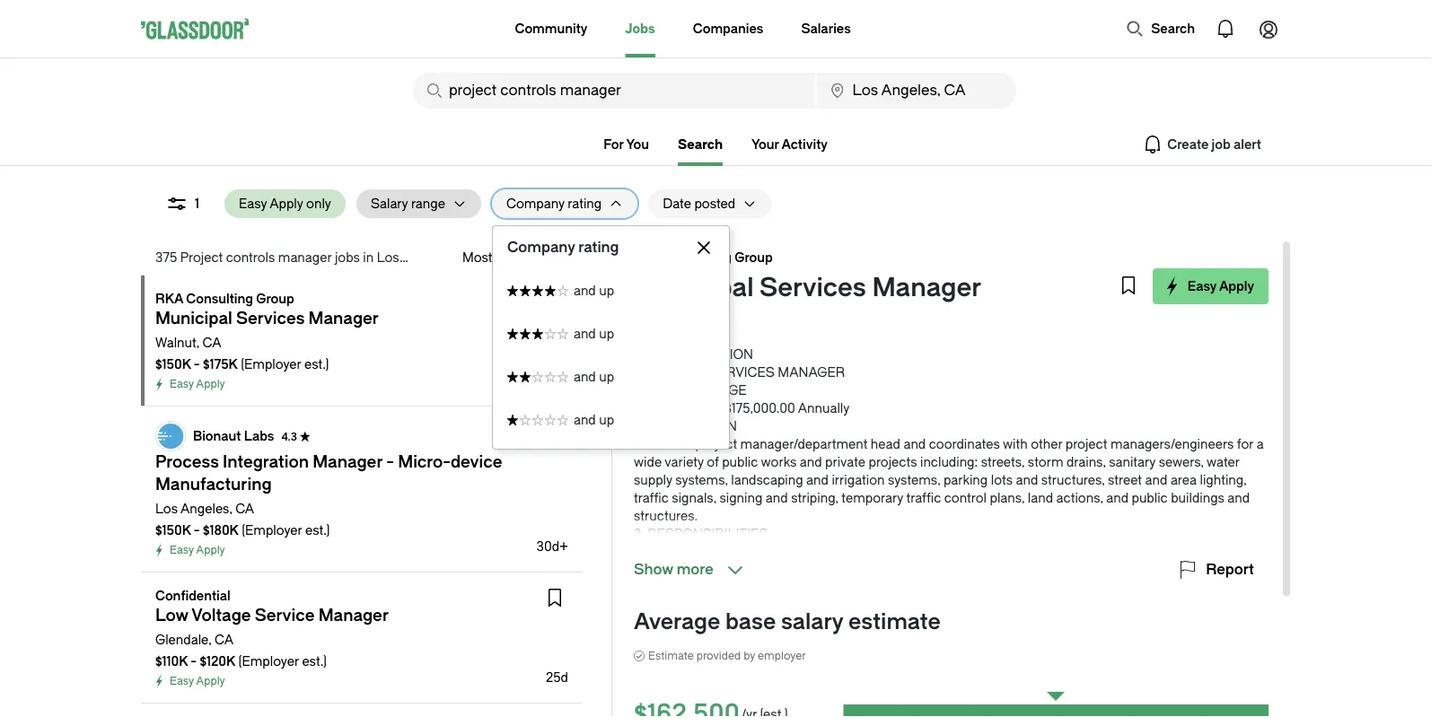 Task type: describe. For each thing, give the bounding box(es) containing it.
none field search location
[[817, 73, 1017, 109]]

2 and up button from the top
[[493, 312, 729, 356]]

temporary
[[842, 491, 903, 506]]

supply
[[634, 473, 672, 488]]

buildings
[[1171, 491, 1225, 506]]

area
[[1171, 473, 1197, 488]]

show
[[634, 562, 673, 578]]

est.) for glendale, ca $110k - $120k (employer est.)
[[302, 654, 327, 669]]

job
[[634, 347, 661, 362]]

1 vertical spatial description
[[648, 419, 737, 434]]

report
[[1206, 562, 1254, 578]]

in
[[363, 250, 374, 265]]

1 vertical spatial company rating
[[507, 239, 619, 256]]

1 horizontal spatial public
[[1132, 491, 1168, 506]]

30d+ for walnut, ca $150k - $175k (employer est.)
[[537, 373, 568, 388]]

los inside los angeles, ca $150k - $180k (employer est.)
[[155, 502, 178, 516]]

show more
[[634, 562, 714, 578]]

average
[[634, 610, 720, 635]]

drains,
[[1067, 455, 1106, 470]]

1 button
[[152, 189, 214, 218]]

street
[[1108, 473, 1142, 488]]

range
[[411, 196, 445, 211]]

storm
[[1028, 455, 1064, 470]]

for you link
[[604, 137, 649, 152]]

rating inside dropdown button
[[568, 196, 602, 211]]

search button
[[1117, 11, 1204, 47]]

company rating list box
[[493, 269, 729, 442]]

ca inside walnut, ca $150k - $175k (employer est.)
[[203, 335, 221, 350]]

est.) inside los angeles, ca $150k - $180k (employer est.)
[[305, 523, 330, 538]]

irrigation
[[832, 473, 885, 488]]

consulting for rka consulting group
[[186, 291, 253, 306]]

company inside company rating dropdown button
[[506, 196, 565, 211]]

date posted button
[[649, 189, 736, 218]]

rka for rka consulting group municipal services manager
[[634, 250, 662, 265]]

municipal
[[634, 273, 754, 303]]

(employer for rka consulting group
[[241, 357, 301, 372]]

rka consulting group municipal services manager
[[634, 250, 982, 303]]

structures.
[[634, 509, 698, 524]]

posted
[[694, 196, 736, 211]]

$120k
[[200, 654, 235, 669]]

companies link
[[693, 0, 764, 57]]

sanitary
[[1109, 455, 1156, 470]]

plans,
[[990, 491, 1025, 506]]

walnut, ca $150k - $175k (employer est.)
[[155, 335, 329, 372]]

project
[[180, 250, 223, 265]]

jobs link
[[625, 0, 655, 57]]

up for fourth and up button from the top of the company rating list box
[[599, 413, 614, 427]]

company rating inside dropdown button
[[506, 196, 602, 211]]

other
[[1031, 437, 1063, 452]]

ca inside los angeles, ca $150k - $180k (employer est.)
[[235, 502, 254, 516]]

salary
[[644, 383, 697, 398]]

range
[[700, 383, 747, 398]]

easy apply only button
[[224, 189, 346, 218]]

1 horizontal spatial angeles,
[[402, 250, 454, 265]]

- inside los angeles, ca $150k - $180k (employer est.)
[[194, 523, 200, 538]]

landscaping
[[731, 473, 803, 488]]

average base salary estimate
[[634, 610, 941, 635]]

wide
[[634, 455, 662, 470]]

date
[[663, 196, 691, 211]]

Search keyword field
[[413, 73, 815, 109]]

control
[[944, 491, 987, 506]]

easy for los angeles, ca $150k - $180k (employer est.)
[[170, 544, 194, 557]]

by
[[744, 650, 755, 663]]

provided
[[697, 650, 741, 663]]

variety
[[665, 455, 704, 470]]

a
[[1257, 437, 1264, 452]]

1 vertical spatial company
[[507, 239, 575, 256]]

with
[[1003, 437, 1028, 452]]

1 systems, from the left
[[676, 473, 728, 488]]

your activity link
[[752, 137, 828, 152]]

sewers,
[[1159, 455, 1204, 470]]

salary
[[781, 610, 843, 635]]

bionaut labs logo image
[[156, 422, 185, 451]]

- for rka consulting group
[[194, 357, 200, 372]]

bionaut
[[193, 429, 241, 443]]

services
[[760, 273, 866, 303]]

angeles, inside los angeles, ca $150k - $180k (employer est.)
[[180, 502, 232, 516]]

companies
[[693, 21, 764, 36]]

and up for fourth and up button from the bottom of the company rating list box
[[574, 283, 614, 298]]

works
[[761, 455, 797, 470]]

company rating button
[[492, 189, 602, 218]]

$110k
[[155, 654, 188, 669]]

0 horizontal spatial public
[[722, 455, 758, 470]]

easy apply only
[[239, 196, 331, 211]]

manager
[[778, 365, 845, 380]]

signing
[[720, 491, 763, 506]]

to
[[708, 401, 722, 416]]

salary range button
[[356, 189, 445, 218]]

signals,
[[672, 491, 717, 506]]

activity
[[782, 137, 828, 152]]

4 and up button from the top
[[493, 399, 729, 442]]

annually
[[798, 401, 850, 416]]

services
[[709, 365, 775, 380]]

Search location field
[[817, 73, 1017, 109]]

4.3
[[281, 430, 297, 443]]

2.
[[634, 419, 644, 434]]

your
[[752, 137, 779, 152]]

none field search keyword
[[413, 73, 815, 109]]

search inside 'button'
[[1151, 21, 1195, 36]]

easy apply for glendale, ca $110k - $120k (employer est.)
[[170, 675, 225, 688]]

bionaut labs 4.3 ★
[[193, 429, 311, 443]]

serves
[[634, 437, 675, 452]]

projects
[[869, 455, 917, 470]]

0 horizontal spatial search
[[678, 137, 723, 152]]

$150k inside los angeles, ca $150k - $180k (employer est.)
[[155, 523, 191, 538]]

3 and up button from the top
[[493, 356, 729, 399]]

confidential
[[155, 589, 231, 603]]

estimate
[[849, 610, 941, 635]]

easy apply button
[[1153, 268, 1269, 304]]

up for fourth and up button from the bottom of the company rating list box
[[599, 283, 614, 298]]

$175k
[[203, 357, 238, 372]]

easy apply inside easy apply button
[[1188, 279, 1254, 294]]

community link
[[515, 0, 588, 57]]

you
[[626, 137, 649, 152]]



Task type: locate. For each thing, give the bounding box(es) containing it.
systems, up signals,
[[676, 473, 728, 488]]

easy apply for walnut, ca $150k - $175k (employer est.)
[[170, 378, 225, 391]]

salary
[[371, 196, 408, 211]]

jobs list element
[[141, 276, 594, 717]]

search link
[[678, 137, 723, 166]]

lots
[[991, 473, 1013, 488]]

4 and up from the top
[[574, 413, 614, 427]]

(employer inside los angeles, ca $150k - $180k (employer est.)
[[242, 523, 302, 538]]

employer
[[758, 650, 806, 663]]

$175,000.00
[[725, 401, 795, 416]]

2 30d+ from the top
[[537, 539, 568, 554]]

$150k inside walnut, ca $150k - $175k (employer est.)
[[155, 357, 191, 372]]

ca inside the glendale, ca $110k - $120k (employer est.)
[[215, 633, 234, 647]]

consulting down project
[[186, 291, 253, 306]]

None field
[[413, 73, 815, 109], [817, 73, 1017, 109]]

coordinates
[[929, 437, 1000, 452]]

1 vertical spatial $150k
[[155, 523, 191, 538]]

$150,000.00
[[634, 401, 705, 416]]

0 vertical spatial description
[[664, 347, 753, 362]]

systems,
[[676, 473, 728, 488], [888, 473, 941, 488]]

1 horizontal spatial consulting
[[665, 250, 732, 265]]

consulting inside rka consulting group municipal services manager
[[665, 250, 732, 265]]

traffic down the supply
[[634, 491, 669, 506]]

job description municipal services manager 1. salary range $150,000.00 to $175,000.00 annually 2. description serves as project manager/department head and coordinates with other project managers/engineers for a wide variety of public works and private projects including: streets, storm drains, sanitary sewers, water supply systems, landscaping and irrigation systems, parking lots and structures, street and area lighting, traffic signals, signing and striping, temporary traffic control plans, land actions, and public buildings and structures. 3. responsibilities
[[634, 347, 1264, 541]]

- for confidential
[[191, 654, 197, 669]]

(employer for confidential
[[238, 654, 299, 669]]

1 horizontal spatial systems,
[[888, 473, 941, 488]]

apply for glendale, ca $110k - $120k (employer est.)
[[196, 675, 225, 688]]

1 vertical spatial 30d+
[[537, 539, 568, 554]]

los down "bionaut labs logo"
[[155, 502, 178, 516]]

- right the $110k
[[191, 654, 197, 669]]

municipal
[[634, 365, 706, 380]]

375
[[155, 250, 177, 265]]

actions,
[[1057, 491, 1103, 506]]

2 vertical spatial (employer
[[238, 654, 299, 669]]

private
[[825, 455, 866, 470]]

1 vertical spatial rating
[[578, 239, 619, 256]]

and
[[574, 283, 596, 298], [574, 326, 596, 341], [574, 370, 596, 384], [574, 413, 596, 427], [904, 437, 926, 452], [800, 455, 822, 470], [806, 473, 829, 488], [1016, 473, 1038, 488], [1145, 473, 1168, 488], [766, 491, 788, 506], [1106, 491, 1129, 506], [1228, 491, 1250, 506]]

consulting for rka consulting group municipal services manager
[[665, 250, 732, 265]]

1 vertical spatial consulting
[[186, 291, 253, 306]]

0 vertical spatial 30d+
[[537, 373, 568, 388]]

(employer right $175k at the left of page
[[241, 357, 301, 372]]

as
[[679, 437, 692, 452]]

30d+ left the 3.
[[537, 539, 568, 554]]

1 horizontal spatial rka
[[634, 250, 662, 265]]

glendale, ca $110k - $120k (employer est.)
[[155, 633, 327, 669]]

1 up from the top
[[599, 283, 614, 298]]

3 up from the top
[[599, 370, 614, 384]]

est.) inside the glendale, ca $110k - $120k (employer est.)
[[302, 654, 327, 669]]

up for third and up button from the top of the company rating list box
[[599, 370, 614, 384]]

0 vertical spatial public
[[722, 455, 758, 470]]

your activity
[[752, 137, 828, 152]]

salary range
[[371, 196, 445, 211]]

easy for glendale, ca $110k - $120k (employer est.)
[[170, 675, 194, 688]]

$150k down 'walnut,'
[[155, 357, 191, 372]]

(employer inside walnut, ca $150k - $175k (employer est.)
[[241, 357, 301, 372]]

2 and up from the top
[[574, 326, 614, 341]]

1 traffic from the left
[[634, 491, 669, 506]]

managers/engineers
[[1111, 437, 1234, 452]]

rka for rka consulting group
[[155, 291, 183, 306]]

$150k left $180k in the left of the page
[[155, 523, 191, 538]]

1 none field from the left
[[413, 73, 815, 109]]

and up button up 2.
[[493, 356, 729, 399]]

company
[[506, 196, 565, 211], [507, 239, 575, 256]]

los
[[377, 250, 399, 265], [155, 502, 178, 516]]

0 horizontal spatial consulting
[[186, 291, 253, 306]]

land
[[1028, 491, 1053, 506]]

group
[[735, 250, 773, 265], [256, 291, 294, 306]]

more
[[677, 562, 714, 578]]

group for rka consulting group municipal services manager
[[735, 250, 773, 265]]

- inside walnut, ca $150k - $175k (employer est.)
[[194, 357, 200, 372]]

1 horizontal spatial los
[[377, 250, 399, 265]]

est.)
[[304, 357, 329, 372], [305, 523, 330, 538], [302, 654, 327, 669]]

search
[[1151, 21, 1195, 36], [678, 137, 723, 152]]

1 vertical spatial (employer
[[242, 523, 302, 538]]

1 vertical spatial est.)
[[305, 523, 330, 538]]

including:
[[920, 455, 978, 470]]

(employer right $120k
[[238, 654, 299, 669]]

up for second and up button
[[599, 326, 614, 341]]

1 and up button from the top
[[493, 269, 729, 312]]

systems, down projects
[[888, 473, 941, 488]]

streets,
[[981, 455, 1025, 470]]

description up as
[[648, 419, 737, 434]]

(employer inside the glendale, ca $110k - $120k (employer est.)
[[238, 654, 299, 669]]

1 30d+ from the top
[[537, 373, 568, 388]]

ca
[[457, 250, 476, 265], [203, 335, 221, 350], [235, 502, 254, 516], [215, 633, 234, 647]]

30d+ for los angeles, ca $150k - $180k (employer est.)
[[537, 539, 568, 554]]

0 vertical spatial -
[[194, 357, 200, 372]]

0 horizontal spatial traffic
[[634, 491, 669, 506]]

1 and up from the top
[[574, 283, 614, 298]]

striping,
[[791, 491, 839, 506]]

only
[[306, 196, 331, 211]]

and up button up 1. at the bottom left
[[493, 312, 729, 356]]

3 and up from the top
[[574, 370, 614, 384]]

easy for walnut, ca $150k - $175k (employer est.)
[[170, 378, 194, 391]]

0 vertical spatial company rating
[[506, 196, 602, 211]]

2 vertical spatial est.)
[[302, 654, 327, 669]]

manager
[[278, 250, 332, 265]]

angeles,
[[402, 250, 454, 265], [180, 502, 232, 516]]

angeles, up $180k in the left of the page
[[180, 502, 232, 516]]

public right of
[[722, 455, 758, 470]]

- left $180k in the left of the page
[[194, 523, 200, 538]]

rka
[[634, 250, 662, 265], [155, 291, 183, 306]]

0 vertical spatial group
[[735, 250, 773, 265]]

est.) for walnut, ca $150k - $175k (employer est.)
[[304, 357, 329, 372]]

and up for second and up button
[[574, 326, 614, 341]]

rka down 375
[[155, 291, 183, 306]]

show more button
[[634, 559, 746, 581]]

25d
[[546, 670, 568, 685]]

30d+
[[537, 373, 568, 388], [537, 539, 568, 554]]

2 none field from the left
[[817, 73, 1017, 109]]

2 traffic from the left
[[906, 491, 941, 506]]

0 horizontal spatial systems,
[[676, 473, 728, 488]]

0 horizontal spatial angeles,
[[180, 502, 232, 516]]

1 $150k from the top
[[155, 357, 191, 372]]

and up for third and up button from the top of the company rating list box
[[574, 370, 614, 384]]

traffic left control
[[906, 491, 941, 506]]

community
[[515, 21, 588, 36]]

0 vertical spatial (employer
[[241, 357, 301, 372]]

30d+ left 1. at the bottom left
[[537, 373, 568, 388]]

description
[[664, 347, 753, 362], [648, 419, 737, 434]]

description up services
[[664, 347, 753, 362]]

consulting inside jobs list element
[[186, 291, 253, 306]]

apply
[[270, 196, 303, 211], [1219, 279, 1254, 294], [196, 378, 225, 391], [196, 544, 225, 557], [196, 675, 225, 688]]

jobs
[[335, 250, 360, 265]]

0 horizontal spatial project
[[695, 437, 737, 452]]

group right close dropdown icon
[[735, 250, 773, 265]]

traffic
[[634, 491, 669, 506], [906, 491, 941, 506]]

apply for walnut, ca $150k - $175k (employer est.)
[[196, 378, 225, 391]]

1 vertical spatial rka
[[155, 291, 183, 306]]

estimate
[[648, 650, 694, 663]]

easy
[[239, 196, 267, 211], [1188, 279, 1217, 294], [170, 378, 194, 391], [170, 544, 194, 557], [170, 675, 194, 688]]

0 vertical spatial rka
[[634, 250, 662, 265]]

1
[[195, 196, 199, 211]]

0 horizontal spatial rka
[[155, 291, 183, 306]]

(employer
[[241, 357, 301, 372], [242, 523, 302, 538], [238, 654, 299, 669]]

1 horizontal spatial group
[[735, 250, 773, 265]]

1 vertical spatial angeles,
[[180, 502, 232, 516]]

rka up municipal
[[634, 250, 662, 265]]

easy apply for los angeles, ca $150k - $180k (employer est.)
[[170, 544, 225, 557]]

0 vertical spatial search
[[1151, 21, 1195, 36]]

jobs
[[625, 21, 655, 36]]

rka inside jobs list element
[[155, 291, 183, 306]]

2 $150k from the top
[[155, 523, 191, 538]]

controls
[[226, 250, 275, 265]]

group inside rka consulting group municipal services manager
[[735, 250, 773, 265]]

labs
[[244, 429, 274, 443]]

- inside the glendale, ca $110k - $120k (employer est.)
[[191, 654, 197, 669]]

for you
[[604, 137, 649, 152]]

up
[[599, 283, 614, 298], [599, 326, 614, 341], [599, 370, 614, 384], [599, 413, 614, 427]]

and up button down 1. at the bottom left
[[493, 399, 729, 442]]

public
[[722, 455, 758, 470], [1132, 491, 1168, 506]]

0 vertical spatial $150k
[[155, 357, 191, 372]]

0 vertical spatial rating
[[568, 196, 602, 211]]

0 vertical spatial est.)
[[304, 357, 329, 372]]

responsibilities
[[648, 527, 768, 541]]

los right "in"
[[377, 250, 399, 265]]

1 horizontal spatial none field
[[817, 73, 1017, 109]]

0 vertical spatial angeles,
[[402, 250, 454, 265]]

and up
[[574, 283, 614, 298], [574, 326, 614, 341], [574, 370, 614, 384], [574, 413, 614, 427]]

group inside jobs list element
[[256, 291, 294, 306]]

2 vertical spatial -
[[191, 654, 197, 669]]

1.
[[634, 383, 641, 398]]

1 vertical spatial group
[[256, 291, 294, 306]]

2 project from the left
[[1066, 437, 1108, 452]]

375 project controls manager jobs in los angeles, ca
[[155, 250, 476, 265]]

4 up from the top
[[599, 413, 614, 427]]

0 horizontal spatial los
[[155, 502, 178, 516]]

0 vertical spatial company
[[506, 196, 565, 211]]

1 horizontal spatial project
[[1066, 437, 1108, 452]]

0 horizontal spatial group
[[256, 291, 294, 306]]

1 horizontal spatial traffic
[[906, 491, 941, 506]]

angeles, down "range"
[[402, 250, 454, 265]]

project up drains,
[[1066, 437, 1108, 452]]

consulting up municipal
[[665, 250, 732, 265]]

1 horizontal spatial search
[[1151, 21, 1195, 36]]

1 vertical spatial search
[[678, 137, 723, 152]]

los angeles, ca $150k - $180k (employer est.)
[[155, 502, 330, 538]]

rating
[[568, 196, 602, 211], [578, 239, 619, 256]]

glendale,
[[155, 633, 212, 647]]

apply for los angeles, ca $150k - $180k (employer est.)
[[196, 544, 225, 557]]

manager/department
[[740, 437, 868, 452]]

0 vertical spatial los
[[377, 250, 399, 265]]

★
[[300, 430, 311, 443]]

1 vertical spatial los
[[155, 502, 178, 516]]

2 up from the top
[[599, 326, 614, 341]]

project up of
[[695, 437, 737, 452]]

1 project from the left
[[695, 437, 737, 452]]

-
[[194, 357, 200, 372], [194, 523, 200, 538], [191, 654, 197, 669]]

manager
[[872, 273, 982, 303]]

for
[[1237, 437, 1254, 452]]

1 vertical spatial -
[[194, 523, 200, 538]]

group down controls
[[256, 291, 294, 306]]

- left $175k at the left of page
[[194, 357, 200, 372]]

estimate provided by employer
[[648, 650, 806, 663]]

close dropdown image
[[693, 237, 715, 259]]

1 vertical spatial public
[[1132, 491, 1168, 506]]

est.) inside walnut, ca $150k - $175k (employer est.)
[[304, 357, 329, 372]]

walnut,
[[155, 335, 199, 350]]

$150k
[[155, 357, 191, 372], [155, 523, 191, 538]]

lighting,
[[1200, 473, 1247, 488]]

0 horizontal spatial none field
[[413, 73, 815, 109]]

3.
[[634, 527, 645, 541]]

2 systems, from the left
[[888, 473, 941, 488]]

and up button up job at the left of page
[[493, 269, 729, 312]]

structures,
[[1041, 473, 1105, 488]]

(employer right $180k in the left of the page
[[242, 523, 302, 538]]

public down street
[[1132, 491, 1168, 506]]

group for rka consulting group
[[256, 291, 294, 306]]

0 vertical spatial consulting
[[665, 250, 732, 265]]

rka inside rka consulting group municipal services manager
[[634, 250, 662, 265]]

and up for fourth and up button from the top of the company rating list box
[[574, 413, 614, 427]]



Task type: vqa. For each thing, say whether or not it's contained in the screenshot.
top Angeles,
yes



